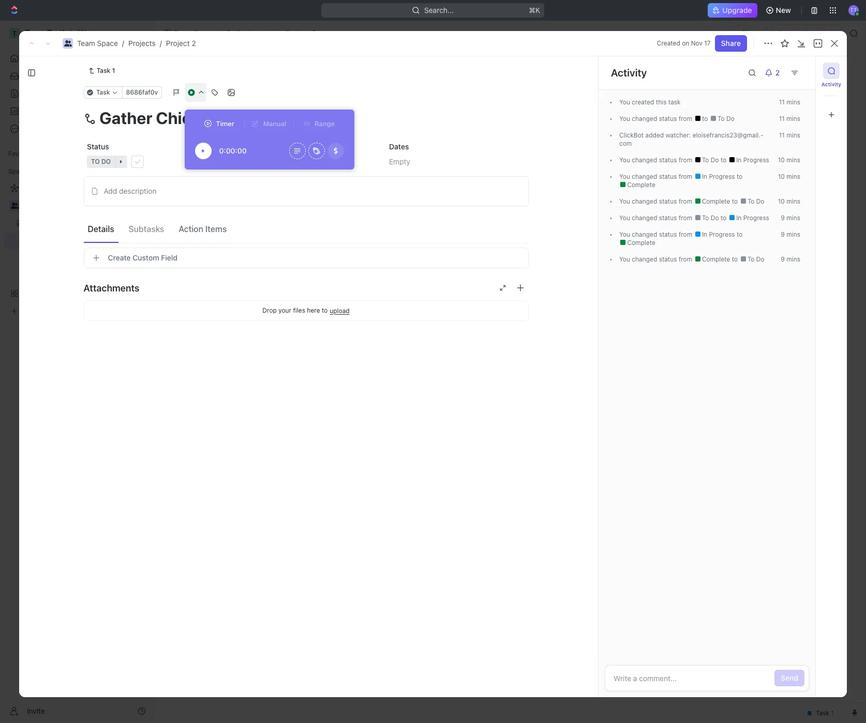 Task type: describe. For each thing, give the bounding box(es) containing it.
4 from from the top
[[679, 198, 692, 205]]

2 changed from the top
[[632, 156, 657, 164]]

drop
[[262, 307, 277, 315]]

table link
[[312, 93, 332, 107]]

details button
[[84, 220, 118, 238]]

task 2
[[209, 198, 231, 207]]

0 vertical spatial user group image
[[164, 31, 171, 36]]

upload button
[[330, 307, 350, 315]]

team space link for the leftmost user group icon
[[77, 39, 118, 48]]

4 status from the top
[[659, 198, 677, 205]]

share button down upgrade
[[735, 25, 767, 41]]

6 status from the top
[[659, 231, 677, 239]]

3 you from the top
[[619, 156, 630, 164]]

3 status from the top
[[659, 173, 677, 181]]

space inside the team space tree
[[45, 201, 66, 210]]

0 horizontal spatial project 2 link
[[166, 39, 196, 48]]

9 for progress
[[781, 214, 785, 222]]

upload
[[330, 307, 350, 315]]

11 for added watcher:
[[779, 131, 785, 139]]

4 changed status from from the top
[[630, 198, 694, 205]]

list link
[[230, 93, 245, 107]]

manual
[[263, 119, 286, 128]]

2 status from the top
[[659, 156, 677, 164]]

0:00:00
[[219, 146, 247, 155]]

2 mins from the top
[[787, 115, 800, 123]]

calendar
[[264, 95, 295, 104]]

attachments
[[84, 283, 139, 294]]

table
[[314, 95, 332, 104]]

3 mins from the top
[[787, 131, 800, 139]]

0 horizontal spatial add task button
[[204, 214, 243, 227]]

8 you from the top
[[619, 256, 630, 263]]

home
[[25, 54, 45, 63]]

assigned
[[238, 142, 269, 151]]

1 vertical spatial projects
[[128, 39, 156, 48]]

customize
[[778, 95, 814, 104]]

task up customize
[[807, 66, 823, 75]]

5 changed status from from the top
[[630, 214, 694, 222]]

1 horizontal spatial projects
[[236, 28, 264, 37]]

to inside 'drop your files here to upload'
[[322, 307, 328, 315]]

team space tree
[[4, 180, 150, 320]]

created
[[632, 98, 654, 106]]

task 1 link
[[84, 65, 119, 77]]

action
[[179, 224, 203, 234]]

com
[[619, 131, 763, 147]]

11 mins for added watcher:
[[779, 131, 800, 139]]

home link
[[4, 50, 150, 67]]

share for the share button below upgrade
[[741, 28, 761, 37]]

invite
[[27, 707, 45, 716]]

2 10 from the top
[[778, 173, 785, 181]]

7 changed from the top
[[632, 256, 657, 263]]

1 inside "button"
[[242, 198, 245, 206]]

add description
[[104, 187, 157, 196]]

3 changed from the top
[[632, 173, 657, 181]]

Search tasks... text field
[[737, 117, 841, 133]]

1 status from the top
[[659, 115, 677, 123]]

6 from from the top
[[679, 231, 692, 239]]

task sidebar content section
[[598, 56, 815, 698]]

8686faf0v
[[126, 88, 158, 96]]

1 horizontal spatial projects link
[[223, 27, 266, 39]]

attachments button
[[84, 276, 528, 301]]

6 changed status from from the top
[[630, 231, 694, 239]]

⌘k
[[529, 6, 540, 14]]

team space link for user group image
[[25, 198, 148, 214]]

task down edit task name 'text box'
[[292, 146, 305, 154]]

project 2
[[285, 28, 316, 37]]

2 9 mins from the top
[[781, 231, 800, 239]]

inbox link
[[4, 68, 150, 84]]

add down task 2
[[209, 216, 222, 224]]

send
[[781, 674, 798, 683]]

7 from from the top
[[679, 256, 692, 263]]

timer
[[216, 119, 234, 128]]

spaces
[[8, 168, 30, 175]]

on
[[682, 39, 689, 47]]

2 9 from the top
[[781, 231, 785, 239]]

eloisefrancis23@gmail. com
[[619, 131, 763, 147]]

1 vertical spatial add task button
[[266, 144, 309, 156]]

1 button
[[233, 197, 247, 207]]

1 you from the top
[[619, 98, 630, 106]]

9 mins for progress
[[781, 214, 800, 222]]

17
[[704, 39, 711, 47]]

add description button
[[87, 183, 525, 200]]

2 10 mins from the top
[[778, 173, 800, 181]]

0 horizontal spatial project
[[166, 39, 190, 48]]

added
[[645, 131, 664, 139]]

team inside tree
[[25, 201, 43, 210]]

watcher:
[[666, 131, 691, 139]]

task sidebar navigation tab list
[[820, 63, 843, 123]]

files
[[293, 307, 305, 315]]

assigned to
[[238, 142, 278, 151]]

7 status from the top
[[659, 256, 677, 263]]

description
[[119, 187, 157, 196]]

6 mins from the top
[[787, 198, 800, 205]]

5 changed from the top
[[632, 214, 657, 222]]

items
[[205, 224, 227, 234]]

share button right 17
[[715, 35, 747, 52]]

create custom field button
[[84, 248, 528, 269]]

upgrade link
[[708, 3, 757, 18]]

0 vertical spatial project
[[285, 28, 310, 37]]

status
[[87, 142, 109, 151]]

action items
[[179, 224, 227, 234]]

action items button
[[175, 220, 231, 238]]

customize button
[[765, 93, 817, 107]]

4 you from the top
[[619, 173, 630, 181]]

activity inside task sidebar content 'section'
[[611, 67, 647, 79]]

2 you from the top
[[619, 115, 630, 123]]

2 horizontal spatial team
[[174, 28, 192, 37]]



Task type: locate. For each thing, give the bounding box(es) containing it.
changed status from
[[630, 115, 694, 123], [630, 156, 694, 164], [630, 173, 694, 181], [630, 198, 694, 205], [630, 214, 694, 222], [630, 231, 694, 239], [630, 256, 694, 263]]

2 11 mins from the top
[[779, 115, 800, 123]]

10 for do
[[778, 198, 785, 205]]

add task button down task 2
[[204, 214, 243, 227]]

task inside "task 1" link
[[97, 67, 110, 75]]

user group image
[[164, 31, 171, 36], [64, 40, 72, 47]]

2 from from the top
[[679, 156, 692, 164]]

user group image up home link
[[64, 40, 72, 47]]

0 vertical spatial 11 mins
[[779, 98, 800, 106]]

3 from from the top
[[679, 173, 692, 181]]

drop your files here to upload
[[262, 307, 350, 315]]

1 horizontal spatial team space
[[174, 28, 215, 37]]

0 vertical spatial 9
[[781, 214, 785, 222]]

dates
[[389, 142, 409, 151]]

6 changed from the top
[[632, 231, 657, 239]]

projects up 8686faf0v
[[128, 39, 156, 48]]

2 vertical spatial 11
[[779, 131, 785, 139]]

1 vertical spatial activity
[[821, 81, 841, 87]]

add task button
[[785, 63, 829, 79], [266, 144, 309, 156], [204, 214, 243, 227]]

share
[[741, 28, 761, 37], [721, 39, 741, 48]]

10 for progress
[[778, 156, 785, 164]]

eloisefrancis23@gmail.
[[693, 131, 763, 139]]

created on nov 17
[[657, 39, 711, 47]]

changed
[[632, 115, 657, 123], [632, 156, 657, 164], [632, 173, 657, 181], [632, 198, 657, 205], [632, 214, 657, 222], [632, 231, 657, 239], [632, 256, 657, 263]]

2 horizontal spatial space
[[194, 28, 215, 37]]

5 you from the top
[[619, 198, 630, 205]]

add task button up customize
[[785, 63, 829, 79]]

share for the share button to the right of 17
[[721, 39, 741, 48]]

2 vertical spatial add task
[[209, 216, 239, 224]]

add task button down manual
[[266, 144, 309, 156]]

3 changed status from from the top
[[630, 173, 694, 181]]

add inside button
[[104, 187, 117, 196]]

Edit task name text field
[[84, 108, 528, 128]]

in progress
[[192, 146, 234, 154], [735, 156, 769, 164], [700, 173, 737, 181], [735, 214, 769, 222], [700, 231, 737, 239]]

2
[[312, 28, 316, 37], [192, 39, 196, 48], [246, 146, 249, 154], [226, 198, 231, 207], [224, 245, 227, 252]]

1 vertical spatial 9 mins
[[781, 231, 800, 239]]

2 vertical spatial 10 mins
[[778, 198, 800, 205]]

custom
[[133, 254, 159, 262]]

1 horizontal spatial share
[[741, 28, 761, 37]]

list
[[232, 95, 245, 104]]

projects left project 2
[[236, 28, 264, 37]]

1 10 mins from the top
[[778, 156, 800, 164]]

1 vertical spatial 1
[[242, 198, 245, 206]]

3 9 mins from the top
[[781, 256, 800, 263]]

team space
[[174, 28, 215, 37], [25, 201, 66, 210]]

11
[[779, 98, 785, 106], [779, 115, 785, 123], [779, 131, 785, 139]]

11 for changed status from
[[779, 115, 785, 123]]

1 horizontal spatial activity
[[821, 81, 841, 87]]

board
[[193, 95, 213, 104]]

3 10 from the top
[[778, 198, 785, 205]]

7 changed status from from the top
[[630, 256, 694, 263]]

add task down task 2
[[209, 216, 239, 224]]

8 mins from the top
[[787, 231, 800, 239]]

0 vertical spatial share
[[741, 28, 761, 37]]

this
[[656, 98, 667, 106]]

task left 1 "button"
[[209, 198, 224, 207]]

add left description
[[104, 187, 117, 196]]

favorites
[[8, 150, 36, 158]]

10 mins for progress
[[778, 156, 800, 164]]

share button
[[735, 25, 767, 41], [715, 35, 747, 52]]

your
[[278, 307, 291, 315]]

complete
[[626, 181, 655, 189], [700, 198, 732, 205], [626, 239, 655, 247], [700, 256, 732, 263]]

add task up customize
[[791, 66, 823, 75]]

11 mins for changed status from
[[779, 115, 800, 123]]

team space inside 'team space' link
[[25, 201, 66, 210]]

1 horizontal spatial 1
[[242, 198, 245, 206]]

team space / projects / project 2
[[77, 39, 196, 48]]

0 vertical spatial 1
[[112, 67, 115, 75]]

11 mins
[[779, 98, 800, 106], [779, 115, 800, 123], [779, 131, 800, 139]]

0 horizontal spatial projects
[[128, 39, 156, 48]]

/
[[219, 28, 221, 37], [268, 28, 270, 37], [122, 39, 124, 48], [160, 39, 162, 48]]

1 vertical spatial 9
[[781, 231, 785, 239]]

5 mins from the top
[[787, 173, 800, 181]]

1 vertical spatial team space
[[25, 201, 66, 210]]

9 for do
[[781, 256, 785, 263]]

task down team space / projects / project 2
[[97, 67, 110, 75]]

2 horizontal spatial add task
[[791, 66, 823, 75]]

1 mins from the top
[[787, 98, 800, 106]]

add task
[[791, 66, 823, 75], [278, 146, 305, 154], [209, 216, 239, 224]]

1 vertical spatial add task
[[278, 146, 305, 154]]

team right user group image
[[25, 201, 43, 210]]

2 vertical spatial team
[[25, 201, 43, 210]]

0 horizontal spatial user group image
[[64, 40, 72, 47]]

activity inside task sidebar navigation tab list
[[821, 81, 841, 87]]

1 vertical spatial 10 mins
[[778, 173, 800, 181]]

0 horizontal spatial space
[[45, 201, 66, 210]]

2 vertical spatial 10
[[778, 198, 785, 205]]

share down upgrade
[[741, 28, 761, 37]]

inbox
[[25, 71, 43, 80]]

add task down manual
[[278, 146, 305, 154]]

search...
[[425, 6, 454, 14]]

2 vertical spatial 11 mins
[[779, 131, 800, 139]]

0 vertical spatial 10 mins
[[778, 156, 800, 164]]

1 horizontal spatial add task
[[278, 146, 305, 154]]

task
[[668, 98, 681, 106]]

upgrade
[[722, 6, 752, 14]]

projects
[[236, 28, 264, 37], [128, 39, 156, 48]]

added watcher:
[[644, 131, 693, 139]]

to do
[[716, 115, 735, 123], [700, 156, 721, 164], [746, 198, 764, 205], [700, 214, 721, 222], [192, 245, 212, 252], [746, 256, 764, 263]]

3 11 from the top
[[779, 131, 785, 139]]

0 horizontal spatial projects link
[[128, 39, 156, 48]]

1 down team space / projects / project 2
[[112, 67, 115, 75]]

2 vertical spatial 9
[[781, 256, 785, 263]]

task
[[807, 66, 823, 75], [97, 67, 110, 75], [292, 146, 305, 154], [209, 198, 224, 207], [224, 216, 239, 224]]

1 horizontal spatial project 2 link
[[272, 27, 319, 39]]

0 vertical spatial add task button
[[785, 63, 829, 79]]

5 from from the top
[[679, 214, 692, 222]]

2 vertical spatial space
[[45, 201, 66, 210]]

range
[[315, 119, 335, 128]]

favorites button
[[4, 148, 40, 160]]

3 9 from the top
[[781, 256, 785, 263]]

project 2 link
[[272, 27, 319, 39], [166, 39, 196, 48]]

project
[[285, 28, 310, 37], [166, 39, 190, 48]]

automations button
[[772, 25, 826, 41]]

2 vertical spatial add task button
[[204, 214, 243, 227]]

0 horizontal spatial team space
[[25, 201, 66, 210]]

you
[[619, 98, 630, 106], [619, 115, 630, 123], [619, 156, 630, 164], [619, 173, 630, 181], [619, 198, 630, 205], [619, 214, 630, 222], [619, 231, 630, 239], [619, 256, 630, 263]]

1
[[112, 67, 115, 75], [242, 198, 245, 206]]

2 horizontal spatial add task button
[[785, 63, 829, 79]]

team space link inside the team space tree
[[25, 198, 148, 214]]

add
[[791, 66, 805, 75], [278, 146, 290, 154], [104, 187, 117, 196], [209, 216, 222, 224]]

team
[[174, 28, 192, 37], [77, 39, 95, 48], [25, 201, 43, 210]]

0 vertical spatial 9 mins
[[781, 214, 800, 222]]

new button
[[761, 2, 797, 19]]

automations
[[777, 28, 821, 37]]

projects link
[[223, 27, 266, 39], [128, 39, 156, 48]]

from
[[679, 115, 692, 123], [679, 156, 692, 164], [679, 173, 692, 181], [679, 198, 692, 205], [679, 214, 692, 222], [679, 231, 692, 239], [679, 256, 692, 263]]

1 changed from the top
[[632, 115, 657, 123]]

send button
[[775, 671, 805, 687]]

0 vertical spatial projects
[[236, 28, 264, 37]]

team up home link
[[77, 39, 95, 48]]

3 10 mins from the top
[[778, 198, 800, 205]]

status
[[659, 115, 677, 123], [659, 156, 677, 164], [659, 173, 677, 181], [659, 198, 677, 205], [659, 214, 677, 222], [659, 231, 677, 239], [659, 256, 677, 263]]

subtasks
[[129, 224, 164, 234]]

2 changed status from from the top
[[630, 156, 694, 164]]

1 changed status from from the top
[[630, 115, 694, 123]]

add up customize
[[791, 66, 805, 75]]

progress
[[200, 146, 234, 154], [743, 156, 769, 164], [709, 173, 735, 181], [743, 214, 769, 222], [709, 231, 735, 239]]

10 mins
[[778, 156, 800, 164], [778, 173, 800, 181], [778, 198, 800, 205]]

9 mins from the top
[[787, 256, 800, 263]]

1 vertical spatial user group image
[[64, 40, 72, 47]]

1 vertical spatial space
[[97, 39, 118, 48]]

1 11 from the top
[[779, 98, 785, 106]]

2 vertical spatial 9 mins
[[781, 256, 800, 263]]

1 horizontal spatial user group image
[[164, 31, 171, 36]]

6 you from the top
[[619, 214, 630, 222]]

user group image
[[11, 203, 18, 209]]

4 mins from the top
[[787, 156, 800, 164]]

1 9 from the top
[[781, 214, 785, 222]]

1 from from the top
[[679, 115, 692, 123]]

2 11 from the top
[[779, 115, 785, 123]]

0 horizontal spatial add task
[[209, 216, 239, 224]]

1 vertical spatial team
[[77, 39, 95, 48]]

in
[[192, 146, 198, 154], [736, 156, 742, 164], [702, 173, 707, 181], [736, 214, 742, 222], [702, 231, 707, 239]]

10 mins for do
[[778, 198, 800, 205]]

do
[[726, 115, 735, 123], [711, 156, 719, 164], [756, 198, 764, 205], [711, 214, 719, 222], [202, 245, 212, 252], [756, 256, 764, 263]]

3 11 mins from the top
[[779, 131, 800, 139]]

0 vertical spatial 10
[[778, 156, 785, 164]]

board link
[[191, 93, 213, 107]]

team space link
[[161, 27, 217, 39], [77, 39, 118, 48], [25, 198, 148, 214]]

create custom field
[[108, 254, 177, 262]]

7 you from the top
[[619, 231, 630, 239]]

to
[[702, 115, 710, 123], [718, 115, 725, 123], [271, 142, 278, 151], [702, 156, 709, 164], [721, 156, 728, 164], [737, 173, 743, 181], [732, 198, 740, 205], [748, 198, 755, 205], [702, 214, 709, 222], [721, 214, 728, 222], [737, 231, 743, 239], [192, 245, 201, 252], [732, 256, 740, 263], [748, 256, 755, 263], [322, 307, 328, 315]]

new
[[776, 6, 791, 14]]

nov
[[691, 39, 703, 47]]

8686faf0v button
[[122, 86, 162, 99]]

4 changed from the top
[[632, 198, 657, 205]]

7 mins from the top
[[787, 214, 800, 222]]

9 mins for do
[[781, 256, 800, 263]]

1 vertical spatial share
[[721, 39, 741, 48]]

0 vertical spatial team
[[174, 28, 192, 37]]

share right 17
[[721, 39, 741, 48]]

0 vertical spatial 11
[[779, 98, 785, 106]]

1 vertical spatial 10
[[778, 173, 785, 181]]

space
[[194, 28, 215, 37], [97, 39, 118, 48], [45, 201, 66, 210]]

1 vertical spatial 11
[[779, 115, 785, 123]]

1 11 mins from the top
[[779, 98, 800, 106]]

0 horizontal spatial 1
[[112, 67, 115, 75]]

1 horizontal spatial add task button
[[266, 144, 309, 156]]

you created this task
[[619, 98, 681, 106]]

details
[[88, 224, 114, 234]]

1 10 from the top
[[778, 156, 785, 164]]

1 horizontal spatial space
[[97, 39, 118, 48]]

0 horizontal spatial activity
[[611, 67, 647, 79]]

sidebar navigation
[[0, 21, 155, 724]]

task 1
[[97, 67, 115, 75]]

clickbot
[[619, 131, 644, 139]]

1 vertical spatial project
[[166, 39, 190, 48]]

team up team space / projects / project 2
[[174, 28, 192, 37]]

0 vertical spatial add task
[[791, 66, 823, 75]]

created
[[657, 39, 680, 47]]

9
[[781, 214, 785, 222], [781, 231, 785, 239], [781, 256, 785, 263]]

1 9 mins from the top
[[781, 214, 800, 222]]

task down 1 "button"
[[224, 216, 239, 224]]

0 horizontal spatial team
[[25, 201, 43, 210]]

0 vertical spatial team space
[[174, 28, 215, 37]]

create
[[108, 254, 131, 262]]

1 vertical spatial 11 mins
[[779, 115, 800, 123]]

calendar link
[[262, 93, 295, 107]]

add down manual
[[278, 146, 290, 154]]

0 vertical spatial activity
[[611, 67, 647, 79]]

0 horizontal spatial share
[[721, 39, 741, 48]]

subtasks button
[[125, 220, 168, 238]]

here
[[307, 307, 320, 315]]

10
[[778, 156, 785, 164], [778, 173, 785, 181], [778, 198, 785, 205]]

5 status from the top
[[659, 214, 677, 222]]

1 horizontal spatial team
[[77, 39, 95, 48]]

user group image up team space / projects / project 2
[[164, 31, 171, 36]]

field
[[161, 254, 177, 262]]

activity
[[611, 67, 647, 79], [821, 81, 841, 87]]

0 vertical spatial space
[[194, 28, 215, 37]]

1 right task 2
[[242, 198, 245, 206]]

1 horizontal spatial project
[[285, 28, 310, 37]]



Task type: vqa. For each thing, say whether or not it's contained in the screenshot.
the bottom Projects "link"
no



